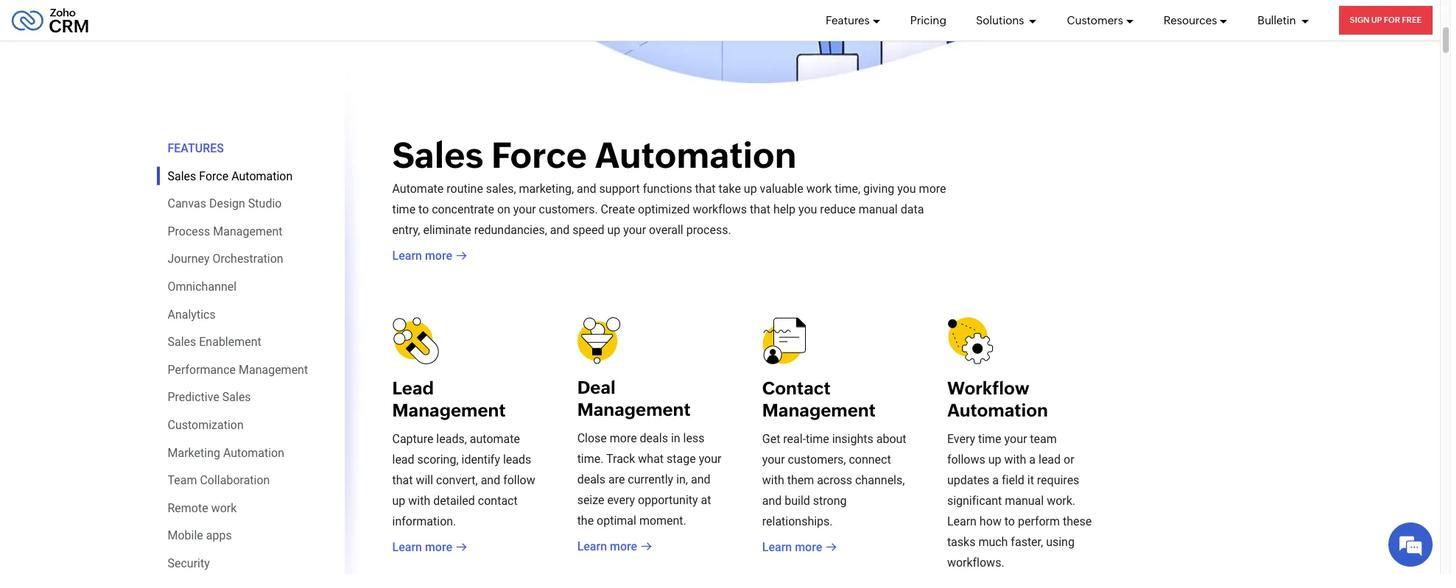 Task type: describe. For each thing, give the bounding box(es) containing it.
less
[[683, 432, 705, 446]]

leads
[[503, 453, 531, 467]]

up down create
[[608, 223, 621, 237]]

customization
[[168, 418, 244, 433]]

resources link
[[1164, 0, 1229, 41]]

workflow automation
[[948, 379, 1048, 421]]

lead management
[[392, 379, 506, 421]]

customers.
[[539, 203, 598, 217]]

requires
[[1037, 474, 1080, 488]]

features
[[826, 14, 870, 26]]

omnichannel
[[168, 280, 237, 294]]

with inside get real-time insights about your customers, connect with them across channels, and build strong relationships.
[[762, 474, 785, 488]]

studio
[[248, 197, 282, 211]]

track
[[607, 452, 635, 466]]

automation up collaboration
[[223, 446, 284, 460]]

1 horizontal spatial you
[[898, 182, 916, 196]]

every
[[608, 494, 635, 508]]

workflows.
[[948, 556, 1005, 570]]

process.
[[687, 223, 731, 237]]

learn more link down eliminate
[[392, 248, 467, 265]]

functions
[[643, 182, 692, 196]]

seize
[[577, 494, 605, 508]]

sales down performance management
[[222, 391, 251, 405]]

stage
[[667, 452, 696, 466]]

to for every
[[1005, 515, 1015, 529]]

team
[[1030, 433, 1057, 447]]

learn inside every time your team follows up with a lead or updates a field it requires significant manual work. learn how to perform these tasks much faster, using workflows.
[[948, 515, 977, 529]]

get real-time insights about your customers, connect with them across channels, and build strong relationships.
[[762, 433, 907, 529]]

management for performance
[[239, 363, 308, 377]]

0 vertical spatial that
[[695, 182, 716, 196]]

management for process
[[213, 225, 283, 239]]

sign up for free link
[[1339, 6, 1433, 35]]

at
[[701, 494, 711, 508]]

your down create
[[624, 223, 646, 237]]

canvas design studio
[[168, 197, 282, 211]]

about
[[877, 433, 907, 447]]

features link
[[826, 0, 881, 41]]

performance
[[168, 363, 236, 377]]

capture leads, automate lead scoring, identify leads that will convert, and follow up with detailed contact information.
[[392, 433, 536, 529]]

sales force automation automate routine sales, marketing, and support functions that take up valuable work time, giving you more time to concentrate on your customers. create optimized workflows that help you reduce manual data entry, eliminate redundancies, and speed up your overall process.
[[392, 135, 947, 237]]

redundancies,
[[474, 223, 547, 237]]

insights
[[832, 433, 874, 447]]

capture
[[392, 433, 434, 447]]

management for contact
[[762, 401, 876, 421]]

giving
[[864, 182, 895, 196]]

support
[[600, 182, 640, 196]]

optimized
[[638, 203, 690, 217]]

reduce
[[820, 203, 856, 217]]

real-
[[784, 433, 806, 447]]

field
[[1002, 474, 1025, 488]]

are
[[609, 473, 625, 487]]

close more deals in less time. track what stage your deals are currently in, and seize every opportunity at the optimal moment.
[[577, 432, 722, 528]]

more inside "close more deals in less time. track what stage your deals are currently in, and seize every opportunity at the optimal moment."
[[610, 432, 637, 446]]

every time your team follows up with a lead or updates a field it requires significant manual work. learn how to perform these tasks much faster, using workflows.
[[948, 433, 1092, 570]]

force for sales force automation automate routine sales, marketing, and support functions that take up valuable work time, giving you more time to concentrate on your customers. create optimized workflows that help you reduce manual data entry, eliminate redundancies, and speed up your overall process.
[[491, 135, 587, 176]]

up right take
[[744, 182, 757, 196]]

automate
[[392, 182, 444, 196]]

marketing,
[[519, 182, 574, 196]]

team collaboration
[[168, 474, 270, 488]]

more down information.
[[425, 541, 452, 555]]

on
[[497, 203, 511, 217]]

your inside "close more deals in less time. track what stage your deals are currently in, and seize every opportunity at the optimal moment."
[[699, 452, 722, 466]]

automation down workflow
[[948, 401, 1048, 421]]

learn more for deal management
[[577, 540, 637, 554]]

marketing
[[168, 446, 220, 460]]

contact
[[762, 379, 831, 399]]

process
[[168, 225, 210, 239]]

time inside get real-time insights about your customers, connect with them across channels, and build strong relationships.
[[806, 433, 829, 447]]

customers,
[[788, 453, 846, 467]]

collaboration
[[200, 474, 270, 488]]

pricing link
[[911, 0, 947, 41]]

and inside get real-time insights about your customers, connect with them across channels, and build strong relationships.
[[762, 494, 782, 508]]

build
[[785, 494, 810, 508]]

moment.
[[640, 514, 687, 528]]

customers
[[1067, 14, 1124, 26]]

more down optimal
[[610, 540, 637, 554]]

more down relationships.
[[795, 541, 823, 555]]

your inside get real-time insights about your customers, connect with them across channels, and build strong relationships.
[[762, 453, 785, 467]]

mobile
[[168, 529, 203, 543]]

mobile apps
[[168, 529, 232, 543]]

work.
[[1047, 494, 1076, 508]]

up inside every time your team follows up with a lead or updates a field it requires significant manual work. learn how to perform these tasks much faster, using workflows.
[[989, 453, 1002, 467]]

zoho crm logo image
[[11, 4, 89, 36]]

security
[[168, 557, 210, 571]]

time inside sales force automation automate routine sales, marketing, and support functions that take up valuable work time, giving you more time to concentrate on your customers. create optimized workflows that help you reduce manual data entry, eliminate redundancies, and speed up your overall process.
[[392, 203, 416, 217]]

lead
[[392, 379, 434, 399]]

solutions link
[[976, 0, 1038, 41]]

sign up for free
[[1350, 15, 1422, 24]]

work inside sales force automation automate routine sales, marketing, and support functions that take up valuable work time, giving you more time to concentrate on your customers. create optimized workflows that help you reduce manual data entry, eliminate redundancies, and speed up your overall process.
[[807, 182, 832, 196]]

what
[[638, 452, 664, 466]]

more inside sales force automation automate routine sales, marketing, and support functions that take up valuable work time, giving you more time to concentrate on your customers. create optimized workflows that help you reduce manual data entry, eliminate redundancies, and speed up your overall process.
[[919, 182, 947, 196]]

and up customers.
[[577, 182, 597, 196]]

design
[[209, 197, 245, 211]]

using
[[1046, 536, 1075, 550]]

remote
[[168, 502, 208, 516]]

canvas
[[168, 197, 206, 211]]

create
[[601, 203, 635, 217]]

your right on at the top
[[513, 203, 536, 217]]

more down eliminate
[[425, 249, 452, 263]]

automation inside sales force automation automate routine sales, marketing, and support functions that take up valuable work time, giving you more time to concentrate on your customers. create optimized workflows that help you reduce manual data entry, eliminate redundancies, and speed up your overall process.
[[595, 135, 797, 176]]

for
[[1384, 15, 1401, 24]]

learn more down entry,
[[392, 249, 452, 263]]

across
[[817, 474, 853, 488]]



Task type: vqa. For each thing, say whether or not it's contained in the screenshot.
information.
yes



Task type: locate. For each thing, give the bounding box(es) containing it.
and left build
[[762, 494, 782, 508]]

overall
[[649, 223, 684, 237]]

your inside every time your team follows up with a lead or updates a field it requires significant manual work. learn how to perform these tasks much faster, using workflows.
[[1005, 433, 1027, 447]]

bulletin link
[[1258, 0, 1310, 41]]

learn more down information.
[[392, 541, 452, 555]]

the
[[577, 514, 594, 528]]

sales inside sales force automation automate routine sales, marketing, and support functions that take up valuable work time, giving you more time to concentrate on your customers. create optimized workflows that help you reduce manual data entry, eliminate redundancies, and speed up your overall process.
[[392, 135, 484, 176]]

learn more link for deal management
[[577, 539, 652, 556]]

1 vertical spatial with
[[762, 474, 785, 488]]

0 vertical spatial to
[[419, 203, 429, 217]]

automate
[[470, 433, 520, 447]]

sales for sales force automation automate routine sales, marketing, and support functions that take up valuable work time, giving you more time to concentrate on your customers. create optimized workflows that help you reduce manual data entry, eliminate redundancies, and speed up your overall process.
[[392, 135, 484, 176]]

management for deal
[[577, 400, 691, 420]]

deals up what
[[640, 432, 668, 446]]

1 horizontal spatial work
[[807, 182, 832, 196]]

0 vertical spatial a
[[1030, 453, 1036, 467]]

management down contact
[[762, 401, 876, 421]]

0 horizontal spatial lead
[[392, 453, 415, 467]]

updates
[[948, 474, 990, 488]]

with left them
[[762, 474, 785, 488]]

connect
[[849, 453, 891, 467]]

sales down analytics
[[168, 335, 196, 349]]

lead inside every time your team follows up with a lead or updates a field it requires significant manual work. learn how to perform these tasks much faster, using workflows.
[[1039, 453, 1061, 467]]

strong
[[813, 494, 847, 508]]

or
[[1064, 453, 1075, 467]]

2 horizontal spatial that
[[750, 203, 771, 217]]

journey
[[168, 252, 210, 266]]

sign
[[1350, 15, 1370, 24]]

you
[[898, 182, 916, 196], [799, 203, 817, 217]]

up
[[744, 182, 757, 196], [608, 223, 621, 237], [989, 453, 1002, 467], [392, 494, 406, 508]]

2 vertical spatial with
[[408, 494, 430, 508]]

learn down the
[[577, 540, 607, 554]]

learn more down relationships.
[[762, 541, 823, 555]]

learn down relationships.
[[762, 541, 792, 555]]

2 vertical spatial that
[[392, 474, 413, 488]]

up inside capture leads, automate lead scoring, identify leads that will convert, and follow up with detailed contact information.
[[392, 494, 406, 508]]

1 lead from the left
[[392, 453, 415, 467]]

with up field
[[1005, 453, 1027, 467]]

learn more link down relationships.
[[762, 539, 837, 557]]

your
[[513, 203, 536, 217], [624, 223, 646, 237], [1005, 433, 1027, 447], [699, 452, 722, 466], [762, 453, 785, 467]]

0 horizontal spatial work
[[211, 502, 237, 516]]

help
[[774, 203, 796, 217]]

manual down it
[[1005, 494, 1044, 508]]

marketing automation
[[168, 446, 284, 460]]

with up information.
[[408, 494, 430, 508]]

with inside capture leads, automate lead scoring, identify leads that will convert, and follow up with detailed contact information.
[[408, 494, 430, 508]]

learn more
[[392, 249, 452, 263], [577, 540, 637, 554], [392, 541, 452, 555], [762, 541, 823, 555]]

features
[[168, 141, 224, 155]]

1 horizontal spatial with
[[762, 474, 785, 488]]

0 horizontal spatial that
[[392, 474, 413, 488]]

channels,
[[856, 474, 905, 488]]

1 vertical spatial work
[[211, 502, 237, 516]]

concentrate
[[432, 203, 494, 217]]

much
[[979, 536, 1008, 550]]

that left take
[[695, 182, 716, 196]]

in
[[671, 432, 681, 446]]

up
[[1372, 15, 1383, 24]]

manual inside every time your team follows up with a lead or updates a field it requires significant manual work. learn how to perform these tasks much faster, using workflows.
[[1005, 494, 1044, 508]]

sales for sales enablement
[[168, 335, 196, 349]]

will
[[416, 474, 433, 488]]

learn more link down information.
[[392, 539, 467, 557]]

0 horizontal spatial you
[[799, 203, 817, 217]]

sales up canvas
[[168, 169, 196, 183]]

force inside sales force automation automate routine sales, marketing, and support functions that take up valuable work time, giving you more time to concentrate on your customers. create optimized workflows that help you reduce manual data entry, eliminate redundancies, and speed up your overall process.
[[491, 135, 587, 176]]

to inside every time your team follows up with a lead or updates a field it requires significant manual work. learn how to perform these tasks much faster, using workflows.
[[1005, 515, 1015, 529]]

orchestration
[[213, 252, 283, 266]]

2 lead from the left
[[1039, 453, 1061, 467]]

2 horizontal spatial time
[[979, 433, 1002, 447]]

manual inside sales force automation automate routine sales, marketing, and support functions that take up valuable work time, giving you more time to concentrate on your customers. create optimized workflows that help you reduce manual data entry, eliminate redundancies, and speed up your overall process.
[[859, 203, 898, 217]]

1 vertical spatial a
[[993, 474, 999, 488]]

to right how
[[1005, 515, 1015, 529]]

more
[[919, 182, 947, 196], [425, 249, 452, 263], [610, 432, 637, 446], [610, 540, 637, 554], [425, 541, 452, 555], [795, 541, 823, 555]]

them
[[787, 474, 814, 488]]

and
[[577, 182, 597, 196], [550, 223, 570, 237], [691, 473, 711, 487], [481, 474, 500, 488], [762, 494, 782, 508]]

2 horizontal spatial with
[[1005, 453, 1027, 467]]

lead inside capture leads, automate lead scoring, identify leads that will convert, and follow up with detailed contact information.
[[392, 453, 415, 467]]

force for sales force automation
[[199, 169, 229, 183]]

a up it
[[1030, 453, 1036, 467]]

1 horizontal spatial that
[[695, 182, 716, 196]]

learn more link down optimal
[[577, 539, 652, 556]]

contact
[[478, 494, 518, 508]]

0 vertical spatial deals
[[640, 432, 668, 446]]

team
[[168, 474, 197, 488]]

0 horizontal spatial force
[[199, 169, 229, 183]]

predictive sales
[[168, 391, 251, 405]]

lead
[[392, 453, 415, 467], [1039, 453, 1061, 467]]

time
[[392, 203, 416, 217], [806, 433, 829, 447], [979, 433, 1002, 447]]

work up apps
[[211, 502, 237, 516]]

every
[[948, 433, 976, 447]]

speed
[[573, 223, 605, 237]]

and right in,
[[691, 473, 711, 487]]

to for sales
[[419, 203, 429, 217]]

1 vertical spatial to
[[1005, 515, 1015, 529]]

journey orchestration
[[168, 252, 283, 266]]

learn for deal management
[[577, 540, 607, 554]]

to inside sales force automation automate routine sales, marketing, and support functions that take up valuable work time, giving you more time to concentrate on your customers. create optimized workflows that help you reduce manual data entry, eliminate redundancies, and speed up your overall process.
[[419, 203, 429, 217]]

1 vertical spatial that
[[750, 203, 771, 217]]

close
[[577, 432, 607, 446]]

a left field
[[993, 474, 999, 488]]

performance management
[[168, 363, 308, 377]]

0 vertical spatial with
[[1005, 453, 1027, 467]]

1 horizontal spatial time
[[806, 433, 829, 447]]

learn
[[392, 249, 422, 263], [948, 515, 977, 529], [577, 540, 607, 554], [392, 541, 422, 555], [762, 541, 792, 555]]

deal management
[[577, 378, 691, 420]]

management up leads,
[[392, 401, 506, 421]]

workflow
[[948, 379, 1030, 399]]

0 vertical spatial work
[[807, 182, 832, 196]]

0 horizontal spatial to
[[419, 203, 429, 217]]

learn up 'tasks' at the bottom of the page
[[948, 515, 977, 529]]

automation up the studio on the top of page
[[231, 169, 293, 183]]

in,
[[677, 473, 688, 487]]

deals
[[640, 432, 668, 446], [577, 473, 606, 487]]

with inside every time your team follows up with a lead or updates a field it requires significant manual work. learn how to perform these tasks much faster, using workflows.
[[1005, 453, 1027, 467]]

with
[[1005, 453, 1027, 467], [762, 474, 785, 488], [408, 494, 430, 508]]

resources
[[1164, 14, 1218, 26]]

and down customers.
[[550, 223, 570, 237]]

perform
[[1018, 515, 1060, 529]]

1 horizontal spatial deals
[[640, 432, 668, 446]]

time,
[[835, 182, 861, 196]]

0 horizontal spatial time
[[392, 203, 416, 217]]

deals up seize on the left bottom of the page
[[577, 473, 606, 487]]

force up canvas design studio on the left of page
[[199, 169, 229, 183]]

time right 'every'
[[979, 433, 1002, 447]]

bulletin
[[1258, 14, 1299, 26]]

opportunity
[[638, 494, 698, 508]]

apps
[[206, 529, 232, 543]]

1 vertical spatial deals
[[577, 473, 606, 487]]

enablement
[[199, 335, 261, 349]]

and inside capture leads, automate lead scoring, identify leads that will convert, and follow up with detailed contact information.
[[481, 474, 500, 488]]

1 horizontal spatial a
[[1030, 453, 1036, 467]]

time inside every time your team follows up with a lead or updates a field it requires significant manual work. learn how to perform these tasks much faster, using workflows.
[[979, 433, 1002, 447]]

learn for lead management
[[392, 541, 422, 555]]

significant
[[948, 494, 1002, 508]]

and inside "close more deals in less time. track what stage your deals are currently in, and seize every opportunity at the optimal moment."
[[691, 473, 711, 487]]

0 horizontal spatial with
[[408, 494, 430, 508]]

detailed
[[433, 494, 475, 508]]

it
[[1028, 474, 1034, 488]]

management down deal
[[577, 400, 691, 420]]

1 vertical spatial you
[[799, 203, 817, 217]]

lead down capture
[[392, 453, 415, 467]]

sales for sales force automation
[[168, 169, 196, 183]]

automation up functions
[[595, 135, 797, 176]]

0 vertical spatial you
[[898, 182, 916, 196]]

and up contact
[[481, 474, 500, 488]]

more up track
[[610, 432, 637, 446]]

learn more for lead management
[[392, 541, 452, 555]]

0 horizontal spatial deals
[[577, 473, 606, 487]]

your down get
[[762, 453, 785, 467]]

learn down information.
[[392, 541, 422, 555]]

information.
[[392, 515, 456, 529]]

learn more link for lead management
[[392, 539, 467, 557]]

learn more link for contact management
[[762, 539, 837, 557]]

1 horizontal spatial lead
[[1039, 453, 1061, 467]]

that left will on the bottom left
[[392, 474, 413, 488]]

that left help
[[750, 203, 771, 217]]

free
[[1403, 15, 1422, 24]]

scoring,
[[417, 453, 459, 467]]

to down automate
[[419, 203, 429, 217]]

learn down entry,
[[392, 249, 422, 263]]

learn for contact management
[[762, 541, 792, 555]]

0 vertical spatial manual
[[859, 203, 898, 217]]

tasks
[[948, 536, 976, 550]]

1 horizontal spatial force
[[491, 135, 587, 176]]

your left team
[[1005, 433, 1027, 447]]

sales up automate
[[392, 135, 484, 176]]

workflows
[[693, 203, 747, 217]]

up up information.
[[392, 494, 406, 508]]

lead left or
[[1039, 453, 1061, 467]]

learn more down optimal
[[577, 540, 637, 554]]

learn more for contact management
[[762, 541, 823, 555]]

0 horizontal spatial a
[[993, 474, 999, 488]]

menu shadow image
[[344, 54, 367, 575]]

identify
[[462, 453, 500, 467]]

0 horizontal spatial manual
[[859, 203, 898, 217]]

remote work
[[168, 502, 237, 516]]

pricing
[[911, 14, 947, 26]]

1 vertical spatial manual
[[1005, 494, 1044, 508]]

you right help
[[799, 203, 817, 217]]

force up marketing,
[[491, 135, 587, 176]]

time up entry,
[[392, 203, 416, 217]]

solutions
[[976, 14, 1027, 26]]

relationships.
[[762, 515, 833, 529]]

management up the orchestration
[[213, 225, 283, 239]]

management for lead
[[392, 401, 506, 421]]

more up data
[[919, 182, 947, 196]]

work up the reduce
[[807, 182, 832, 196]]

contact management
[[762, 379, 876, 421]]

eliminate
[[423, 223, 471, 237]]

time up "customers,"
[[806, 433, 829, 447]]

take
[[719, 182, 741, 196]]

how
[[980, 515, 1002, 529]]

that
[[695, 182, 716, 196], [750, 203, 771, 217], [392, 474, 413, 488]]

1 horizontal spatial manual
[[1005, 494, 1044, 508]]

management down enablement
[[239, 363, 308, 377]]

up right follows
[[989, 453, 1002, 467]]

manual down the giving
[[859, 203, 898, 217]]

your down less
[[699, 452, 722, 466]]

optimal
[[597, 514, 637, 528]]

these
[[1063, 515, 1092, 529]]

to
[[419, 203, 429, 217], [1005, 515, 1015, 529]]

1 horizontal spatial to
[[1005, 515, 1015, 529]]

you up data
[[898, 182, 916, 196]]

work
[[807, 182, 832, 196], [211, 502, 237, 516]]

that inside capture leads, automate lead scoring, identify leads that will convert, and follow up with detailed contact information.
[[392, 474, 413, 488]]



